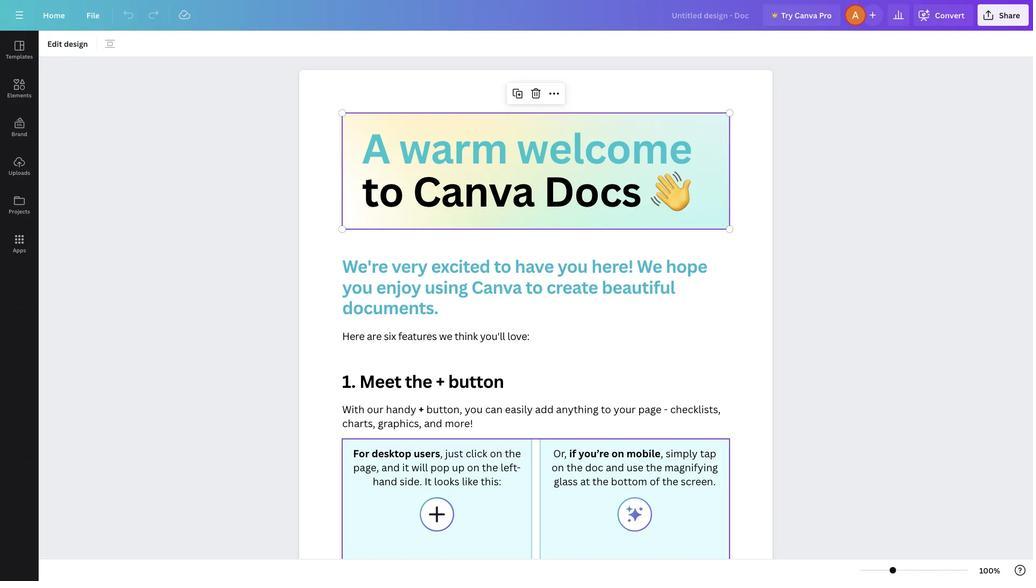 Task type: locate. For each thing, give the bounding box(es) containing it.
0 horizontal spatial +
[[419, 402, 424, 416]]

checklists,
[[670, 402, 721, 416]]

a warm welcome
[[362, 120, 692, 176]]

templates
[[6, 53, 33, 60]]

welcome
[[517, 120, 692, 176]]

are
[[367, 329, 382, 343]]

1 vertical spatial +
[[419, 402, 424, 416]]

canva inside button
[[795, 10, 817, 20]]

docs
[[544, 163, 641, 219]]

edit design
[[47, 38, 88, 49]]

1. meet the + button
[[342, 370, 504, 393]]

handy
[[386, 402, 416, 416]]

to
[[362, 163, 404, 219], [494, 254, 511, 278], [526, 275, 543, 299], [601, 402, 611, 416]]

0 vertical spatial canva
[[795, 10, 817, 20]]

to inside the button, you can easily add anything to your page - checklists, charts, graphics, and more!
[[601, 402, 611, 416]]

easily
[[505, 402, 533, 416]]

main menu bar
[[0, 0, 1033, 31]]

add
[[535, 402, 554, 416]]

brand button
[[0, 108, 39, 147]]

1 vertical spatial canva
[[413, 163, 535, 219]]

here
[[342, 329, 365, 343]]

have
[[515, 254, 554, 278]]

1 horizontal spatial +
[[436, 370, 445, 393]]

+ right the on the bottom
[[436, 370, 445, 393]]

+ right "handy"
[[419, 402, 424, 416]]

think
[[455, 329, 478, 343]]

file
[[87, 10, 100, 20]]

beautiful
[[602, 275, 675, 299]]

design
[[64, 38, 88, 49]]

very
[[392, 254, 427, 278]]

0 vertical spatial +
[[436, 370, 445, 393]]

using
[[425, 275, 468, 299]]

uploads
[[9, 169, 30, 176]]

1 horizontal spatial you
[[465, 402, 483, 416]]

can
[[485, 402, 503, 416]]

+ for the
[[436, 370, 445, 393]]

canva
[[795, 10, 817, 20], [413, 163, 535, 219], [471, 275, 522, 299]]

apps
[[13, 246, 26, 254]]

side panel tab list
[[0, 31, 39, 263]]

love:
[[507, 329, 530, 343]]

2 vertical spatial canva
[[471, 275, 522, 299]]

you left enjoy
[[342, 275, 373, 299]]

None text field
[[299, 70, 773, 581]]

button,
[[426, 402, 462, 416]]

here are six features we think you'll love:
[[342, 329, 530, 343]]

you'll
[[480, 329, 505, 343]]

you
[[558, 254, 588, 278], [342, 275, 373, 299], [465, 402, 483, 416]]

and
[[424, 416, 442, 430]]

warm
[[399, 120, 508, 176]]

Design title text field
[[663, 4, 759, 26]]

you right have
[[558, 254, 588, 278]]

button, you can easily add anything to your page - checklists, charts, graphics, and more!
[[342, 402, 723, 430]]

you left can
[[465, 402, 483, 416]]

apps button
[[0, 224, 39, 263]]

pro
[[819, 10, 832, 20]]

features
[[398, 329, 437, 343]]

enjoy
[[376, 275, 421, 299]]

1.
[[342, 370, 356, 393]]

+
[[436, 370, 445, 393], [419, 402, 424, 416]]

try canva pro
[[781, 10, 832, 20]]

we're
[[342, 254, 388, 278]]

canva for pro
[[795, 10, 817, 20]]

excited
[[431, 254, 490, 278]]

button
[[448, 370, 504, 393]]



Task type: describe. For each thing, give the bounding box(es) containing it.
a
[[362, 120, 390, 176]]

meet
[[359, 370, 401, 393]]

try
[[781, 10, 793, 20]]

more!
[[445, 416, 473, 430]]

templates button
[[0, 31, 39, 69]]

share
[[999, 10, 1020, 20]]

canva for docs
[[413, 163, 535, 219]]

anything
[[556, 402, 599, 416]]

projects button
[[0, 186, 39, 224]]

convert button
[[914, 4, 973, 26]]

home
[[43, 10, 65, 20]]

with our handy +
[[342, 402, 424, 416]]

graphics,
[[378, 416, 422, 430]]

file button
[[78, 4, 108, 26]]

uploads button
[[0, 147, 39, 186]]

try canva pro button
[[763, 4, 840, 26]]

your
[[614, 402, 636, 416]]

page
[[638, 402, 662, 416]]

100%
[[979, 565, 1000, 576]]

share button
[[978, 4, 1029, 26]]

hope
[[666, 254, 707, 278]]

home link
[[34, 4, 74, 26]]

-
[[664, 402, 668, 416]]

convert
[[935, 10, 965, 20]]

0 horizontal spatial you
[[342, 275, 373, 299]]

documents.
[[342, 296, 438, 319]]

create
[[547, 275, 598, 299]]

canva inside we're very excited to have you here! we hope you enjoy using canva to create beautiful documents.
[[471, 275, 522, 299]]

we
[[439, 329, 452, 343]]

100% button
[[972, 562, 1007, 579]]

brand
[[11, 130, 27, 137]]

our
[[367, 402, 384, 416]]

the
[[405, 370, 432, 393]]

elements
[[7, 91, 32, 99]]

2 horizontal spatial you
[[558, 254, 588, 278]]

here!
[[592, 254, 633, 278]]

none text field containing a warm welcome
[[299, 70, 773, 581]]

edit design button
[[43, 35, 92, 52]]

+ for handy
[[419, 402, 424, 416]]

edit
[[47, 38, 62, 49]]

six
[[384, 329, 396, 343]]

to canva docs 👋
[[362, 163, 691, 219]]

we
[[637, 254, 662, 278]]

charts,
[[342, 416, 375, 430]]

with
[[342, 402, 365, 416]]

elements button
[[0, 69, 39, 108]]

we're very excited to have you here! we hope you enjoy using canva to create beautiful documents.
[[342, 254, 711, 319]]

👋
[[650, 163, 691, 219]]

you inside the button, you can easily add anything to your page - checklists, charts, graphics, and more!
[[465, 402, 483, 416]]

projects
[[9, 208, 30, 215]]



Task type: vqa. For each thing, say whether or not it's contained in the screenshot.
consistency on the left
no



